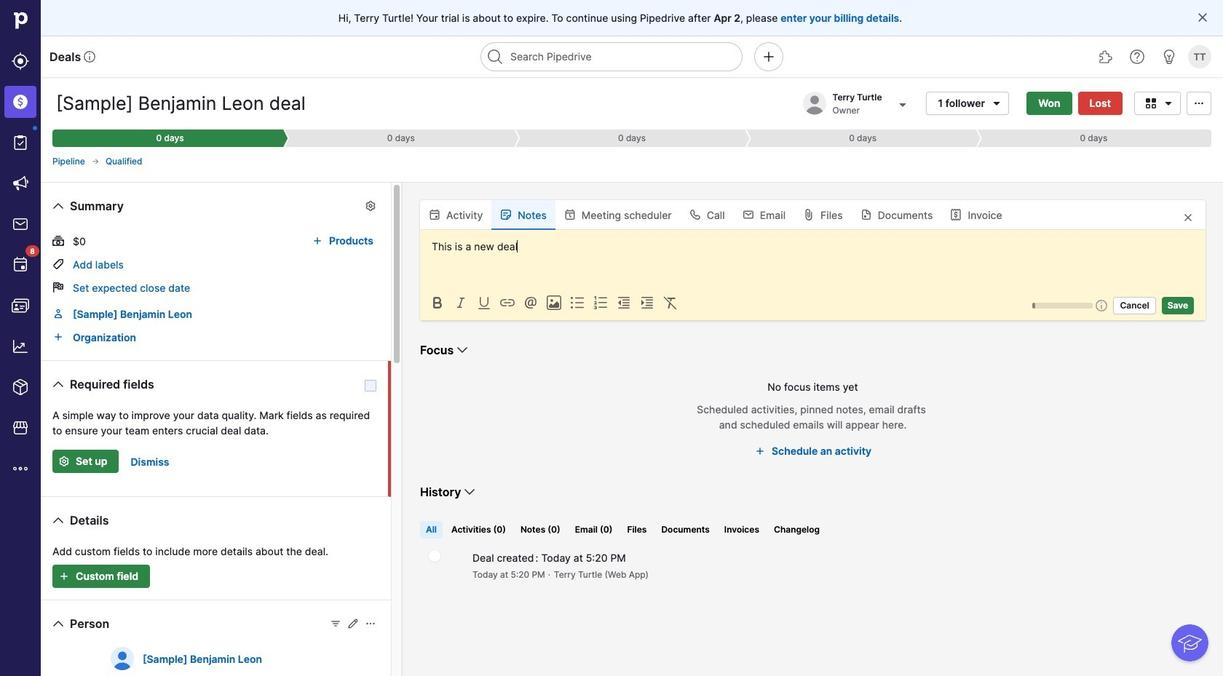 Task type: vqa. For each thing, say whether or not it's contained in the screenshot.
grid
no



Task type: describe. For each thing, give the bounding box(es) containing it.
sales inbox image
[[12, 216, 29, 233]]

[Sample] Benjamin Leon deal text field
[[52, 89, 340, 118]]

knowledge center bot, also known as kc bot is an onboarding assistant that allows you to see the list of onboarding items in one place for quick and easy reference. this improves your in-app experience. image
[[1172, 625, 1209, 662]]

sales assistant image
[[1161, 48, 1178, 66]]

transfer ownership image
[[894, 96, 912, 113]]

quick add image
[[760, 48, 778, 66]]

1 color primary inverted image from the top
[[55, 456, 73, 468]]

2 color secondary image from the left
[[476, 294, 493, 312]]

leads image
[[12, 52, 29, 70]]

3 color secondary image from the left
[[499, 294, 516, 312]]

color link image
[[52, 331, 64, 343]]

marketplace image
[[12, 420, 29, 437]]

color muted image
[[1096, 300, 1108, 312]]

quick help image
[[1129, 48, 1146, 66]]

4 color secondary image from the left
[[546, 294, 563, 312]]



Task type: locate. For each thing, give the bounding box(es) containing it.
color primary image
[[988, 97, 1006, 109], [1160, 97, 1178, 109], [91, 157, 100, 166], [50, 197, 67, 215], [501, 209, 512, 221], [743, 209, 754, 221], [803, 209, 815, 221], [861, 209, 872, 221], [52, 235, 64, 247], [52, 259, 64, 270], [52, 282, 64, 294], [454, 342, 471, 359], [50, 376, 67, 393], [752, 446, 769, 457], [50, 512, 67, 529], [50, 615, 67, 633], [347, 618, 359, 630], [365, 618, 377, 630]]

campaigns image
[[12, 175, 29, 192]]

color secondary image
[[452, 294, 470, 312], [522, 294, 540, 312], [592, 294, 610, 312], [615, 294, 633, 312], [639, 294, 656, 312], [662, 294, 680, 312], [429, 551, 441, 562]]

deals image
[[12, 93, 29, 111]]

products image
[[12, 379, 29, 396]]

info image
[[84, 51, 96, 63]]

home image
[[9, 9, 31, 31]]

color secondary image
[[429, 294, 446, 312], [476, 294, 493, 312], [499, 294, 516, 312], [546, 294, 563, 312], [569, 294, 586, 312]]

menu
[[0, 0, 41, 677]]

1 vertical spatial color primary inverted image
[[55, 571, 73, 583]]

Search Pipedrive field
[[481, 42, 743, 71]]

menu item
[[0, 82, 41, 122]]

2 color primary inverted image from the top
[[55, 571, 73, 583]]

1 color secondary image from the left
[[429, 294, 446, 312]]

contacts image
[[12, 297, 29, 315]]

color undefined image
[[12, 256, 29, 274]]

color primary image
[[1197, 12, 1209, 23], [1143, 97, 1160, 109], [1191, 97, 1208, 109], [365, 200, 377, 212], [429, 209, 441, 221], [564, 209, 576, 221], [689, 209, 701, 221], [951, 209, 962, 221], [1180, 212, 1197, 224], [309, 235, 326, 247], [461, 484, 479, 501], [330, 618, 342, 630]]

color link image
[[52, 308, 64, 320]]

color undefined image
[[12, 134, 29, 151]]

0 vertical spatial color primary inverted image
[[55, 456, 73, 468]]

color primary inverted image
[[55, 456, 73, 468], [55, 571, 73, 583]]

5 color secondary image from the left
[[569, 294, 586, 312]]

insights image
[[12, 338, 29, 355]]

more image
[[12, 460, 29, 478]]



